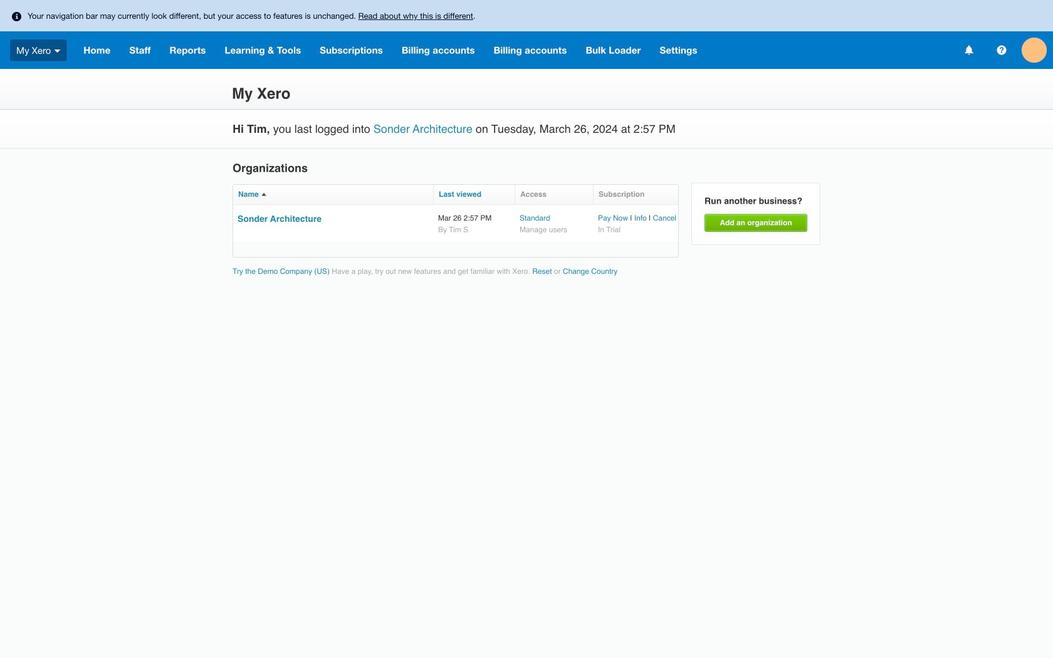 Task type: vqa. For each thing, say whether or not it's contained in the screenshot.
the to the left
no



Task type: describe. For each thing, give the bounding box(es) containing it.
2 horizontal spatial svg image
[[997, 45, 1007, 55]]

svg image
[[54, 49, 60, 53]]



Task type: locate. For each thing, give the bounding box(es) containing it.
0 horizontal spatial svg image
[[12, 12, 21, 21]]

1 horizontal spatial svg image
[[965, 45, 974, 55]]

svg image
[[12, 12, 21, 21], [965, 45, 974, 55], [997, 45, 1007, 55]]

banner
[[0, 0, 1053, 69]]



